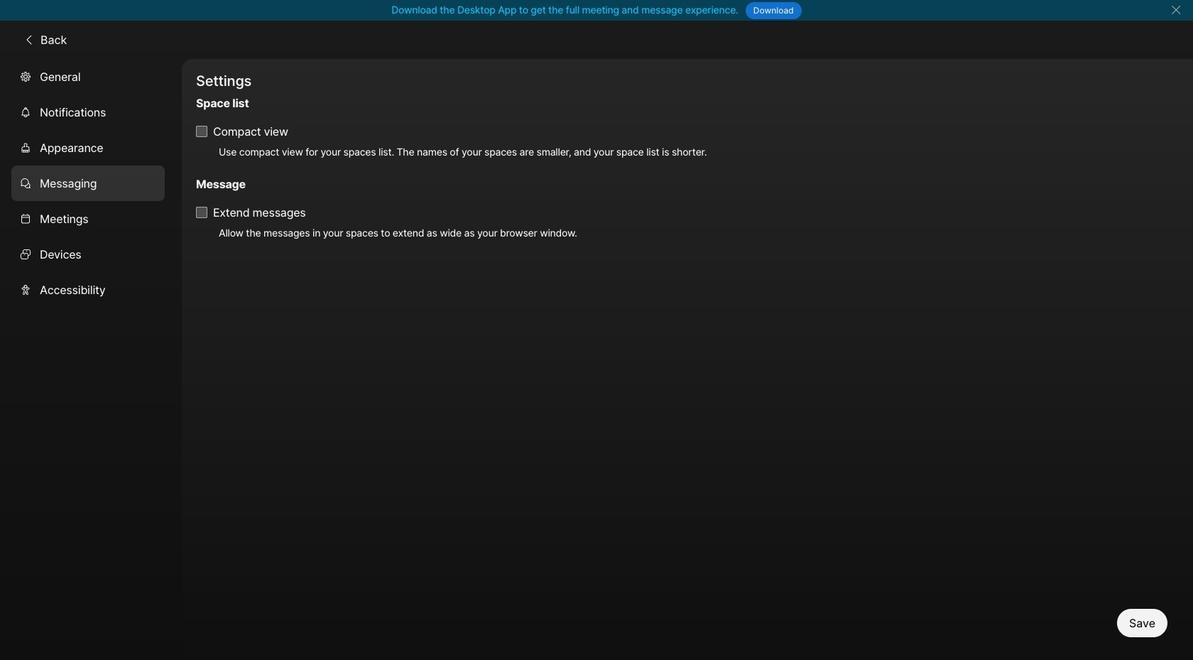 Task type: describe. For each thing, give the bounding box(es) containing it.
devices tab
[[11, 236, 165, 272]]

messaging tab
[[11, 165, 165, 201]]

meetings tab
[[11, 201, 165, 236]]

settings navigation
[[0, 59, 182, 660]]

cancel_16 image
[[1171, 4, 1182, 16]]

appearance tab
[[11, 130, 165, 165]]

accessibility tab
[[11, 272, 165, 307]]



Task type: vqa. For each thing, say whether or not it's contained in the screenshot.
GENERAL tab
yes



Task type: locate. For each thing, give the bounding box(es) containing it.
notifications tab
[[11, 94, 165, 130]]

general tab
[[11, 59, 165, 94]]



